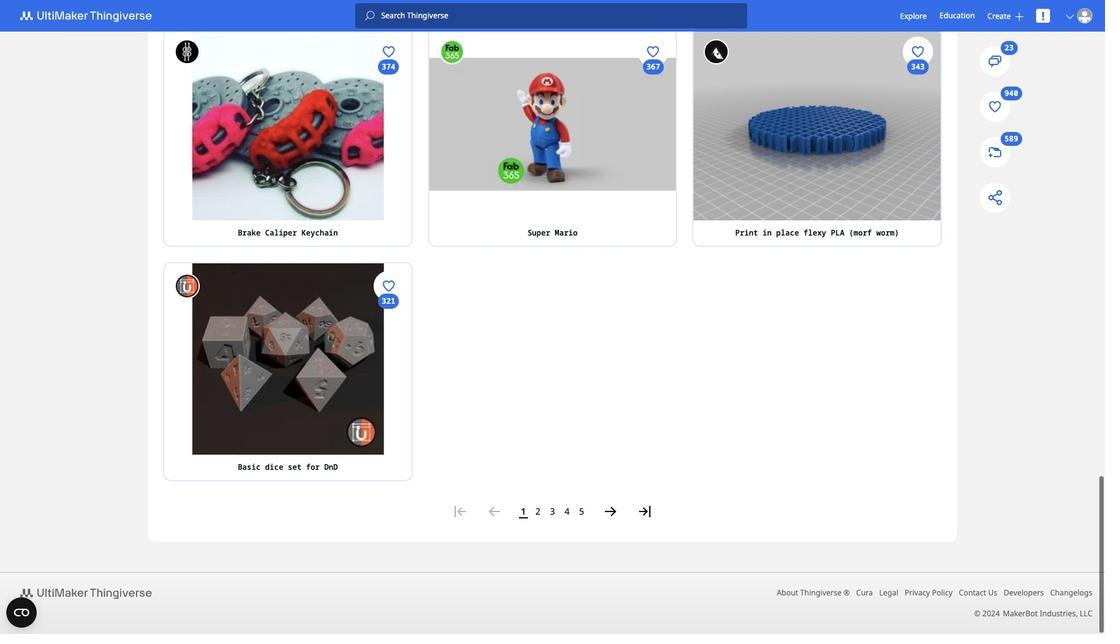 Task type: vqa. For each thing, say whether or not it's contained in the screenshot.
"1" Button
yes



Task type: locate. For each thing, give the bounding box(es) containing it.
about
[[777, 588, 798, 599]]

super
[[527, 228, 550, 239]]

2 button
[[532, 502, 544, 523]]

367
[[646, 62, 660, 73]]

search control image
[[365, 11, 375, 21]]

dice
[[265, 463, 283, 473]]

avatar image
[[1077, 8, 1092, 23], [174, 40, 200, 65], [439, 40, 464, 65], [704, 40, 729, 65], [174, 274, 200, 300]]

4
[[565, 506, 570, 518]]

®
[[844, 588, 850, 599]]

contact us link
[[959, 588, 997, 599]]

brake caliper keychain
[[238, 228, 338, 239]]

©
[[974, 609, 980, 620]]

legal
[[879, 588, 898, 599]]

(morf
[[849, 228, 872, 239]]

thingiverse
[[800, 588, 842, 599]]

print in place flexy pla (morf worm) link
[[694, 221, 941, 246]]

178
[[382, 366, 395, 376]]

brake caliper keychain link
[[164, 221, 411, 246]]

23
[[1005, 43, 1014, 54]]

for
[[306, 463, 320, 473]]

contact
[[959, 588, 986, 599]]

thumbnail representing print in place flexy pla (morf worm) image
[[694, 30, 941, 221]]

2024
[[982, 609, 1000, 620]]

374
[[382, 62, 395, 73]]

thumbnail representing brake caliper keychain image
[[164, 30, 411, 221]]

worm)
[[876, 228, 899, 239]]

super mario
[[527, 228, 578, 239]]

explore button
[[900, 10, 927, 21]]

cura link
[[856, 588, 873, 599]]

321
[[382, 296, 395, 307]]

940
[[1005, 89, 1019, 100]]

! link
[[1036, 8, 1050, 23]]

us
[[988, 588, 997, 599]]

set
[[288, 463, 302, 473]]

print in place flexy pla (morf worm)
[[735, 228, 899, 239]]

legal link
[[879, 588, 898, 599]]

privacy
[[905, 588, 930, 599]]

explore
[[900, 10, 927, 21]]

place
[[776, 228, 799, 239]]

developers
[[1004, 588, 1044, 599]]

developers link
[[1004, 588, 1044, 599]]

llc
[[1080, 609, 1092, 620]]

© 2024 makerbot industries, llc
[[974, 609, 1092, 620]]

avatar image for 321
[[174, 274, 200, 300]]

cura
[[856, 588, 873, 599]]



Task type: describe. For each thing, give the bounding box(es) containing it.
changelogs link
[[1050, 588, 1092, 599]]

0
[[386, 435, 391, 445]]

flexy
[[804, 228, 826, 239]]

1
[[521, 506, 526, 518]]

privacy policy link
[[905, 588, 953, 599]]

avatar image for 343
[[704, 40, 729, 65]]

changelogs
[[1050, 588, 1092, 599]]

avatar image for 367
[[439, 40, 464, 65]]

avatar image for 374
[[174, 40, 200, 65]]

Search Thingiverse text field
[[375, 11, 747, 21]]

thumbnail representing basic dice set for dnd image
[[164, 264, 411, 456]]

about thingiverse ® link
[[777, 588, 850, 599]]

brake
[[238, 228, 261, 239]]

pla
[[831, 228, 845, 239]]

343
[[911, 62, 925, 73]]

create button
[[988, 10, 1023, 21]]

mario
[[555, 228, 578, 239]]

open widget image
[[6, 598, 37, 628]]

caliper
[[265, 228, 297, 239]]

dnd
[[324, 463, 338, 473]]

plusicon image
[[1015, 12, 1023, 21]]

super mario link
[[429, 221, 676, 246]]

176
[[911, 131, 925, 142]]

basic dice set for dnd link
[[164, 456, 411, 481]]

makerbot logo image
[[13, 8, 167, 23]]

makerbot
[[1003, 609, 1038, 620]]

thumbnail representing super mario image
[[429, 30, 676, 221]]

!
[[1041, 8, 1045, 23]]

industries,
[[1040, 609, 1078, 620]]

157
[[382, 131, 395, 142]]

education link
[[939, 9, 975, 23]]

makerbot industries, llc link
[[1003, 609, 1092, 620]]

print
[[735, 228, 758, 239]]

basic
[[238, 463, 261, 473]]

policy
[[932, 588, 953, 599]]

in
[[763, 228, 772, 239]]

education
[[939, 10, 975, 21]]

2
[[535, 506, 541, 518]]

589
[[1005, 134, 1019, 145]]

3 button
[[546, 502, 559, 523]]

logo image
[[13, 586, 167, 602]]

5 button
[[575, 502, 588, 523]]

3
[[550, 506, 555, 518]]

1 button
[[517, 502, 530, 523]]

8
[[916, 200, 920, 211]]

5
[[579, 506, 584, 518]]

basic dice set for dnd
[[238, 463, 338, 473]]

keychain
[[301, 228, 338, 239]]

about thingiverse ® cura legal privacy policy contact us developers changelogs
[[777, 588, 1092, 599]]

create
[[988, 10, 1011, 21]]

4 button
[[561, 502, 573, 523]]



